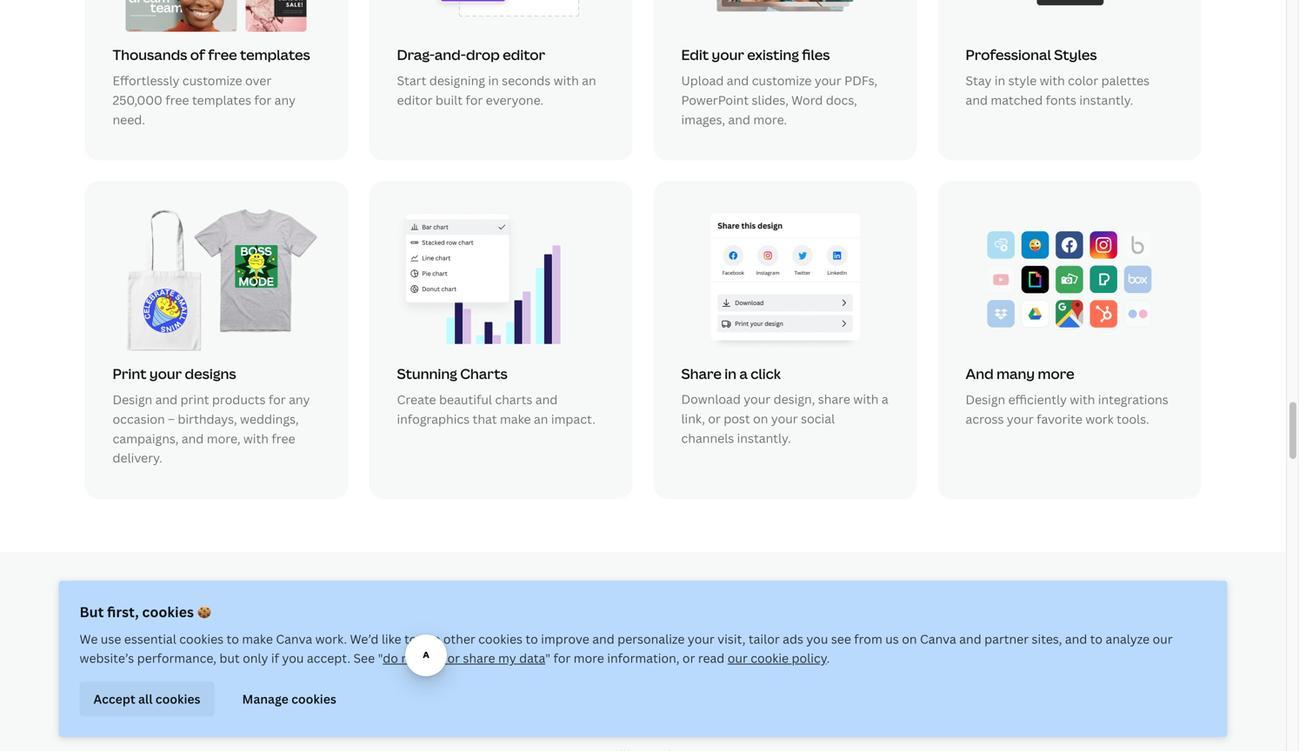 Task type: vqa. For each thing, say whether or not it's contained in the screenshot.
the middle Canva
yes



Task type: locate. For each thing, give the bounding box(es) containing it.
for up weddings,
[[269, 391, 286, 408]]

2 use from the left
[[420, 631, 440, 648]]

1 design from the left
[[113, 391, 152, 408]]

share down other
[[463, 650, 495, 667]]

share
[[818, 391, 851, 408], [463, 650, 495, 667]]

1 vertical spatial any
[[289, 391, 310, 408]]

1 horizontal spatial canva
[[361, 665, 403, 684]]

an right seconds
[[582, 72, 596, 89]]

on right us
[[902, 631, 917, 648]]

for inside drag-and-drop editor start designing in seconds with an editor built for everyone.
[[466, 92, 483, 108]]

use up website's
[[101, 631, 121, 648]]

or for sell
[[683, 650, 695, 667]]

an
[[582, 72, 596, 89], [534, 411, 548, 427]]

2 design from the left
[[966, 391, 1006, 408]]

work.
[[315, 631, 347, 648]]

share in a click download your design, share with a link, or post on your social channels instantly.
[[681, 364, 889, 447]]

250,000
[[113, 92, 162, 108]]

to
[[227, 631, 239, 648], [404, 631, 417, 648], [526, 631, 538, 648], [1091, 631, 1103, 648], [606, 665, 620, 684], [813, 665, 828, 684]]

instantly. inside professional styles stay in style with color palettes and matched fonts instantly.
[[1080, 92, 1134, 108]]

0 horizontal spatial instantly.
[[737, 430, 791, 447]]

charts
[[495, 391, 533, 408]]

any inside thousands of free templates effortlessly customize over 250,000 free templates for any need.
[[275, 92, 296, 108]]

0 vertical spatial an
[[582, 72, 596, 89]]

or
[[708, 411, 721, 427], [448, 650, 460, 667], [683, 650, 695, 667]]

for
[[254, 92, 272, 108], [466, 92, 483, 108], [269, 391, 286, 408], [554, 650, 571, 667]]

we'd
[[350, 631, 379, 648]]

1 horizontal spatial customize
[[752, 72, 812, 89]]

&
[[623, 614, 643, 652]]

partner
[[985, 631, 1029, 648]]

design, up "social"
[[774, 391, 815, 408]]

use
[[101, 631, 121, 648], [420, 631, 440, 648]]

design inside print your designs design and print products for any occasion – birthdays, weddings, campaigns, and more, with free delivery.
[[113, 391, 152, 408]]

see
[[354, 650, 375, 667]]

templates
[[240, 45, 310, 64], [192, 92, 251, 108]]

1 horizontal spatial a
[[882, 391, 889, 408]]

or down download
[[708, 411, 721, 427]]

drag-
[[397, 45, 435, 64]]

matched
[[991, 92, 1043, 108]]

free right of
[[208, 45, 237, 64]]

editor up seconds
[[503, 45, 545, 64]]

with inside share in a click download your design, share with a link, or post on your social channels instantly.
[[854, 391, 879, 408]]

0 horizontal spatial make
[[242, 631, 273, 648]]

0 horizontal spatial but
[[219, 650, 240, 667]]

design
[[113, 391, 152, 408], [966, 391, 1006, 408]]

and left the partner
[[960, 631, 982, 648]]

on inside share in a click download your design, share with a link, or post on your social channels instantly.
[[753, 411, 768, 427]]

upload
[[681, 72, 724, 89]]

first,
[[107, 603, 139, 621]]

click
[[751, 364, 781, 383]]

1 horizontal spatial in
[[725, 364, 737, 383]]

your up read
[[688, 631, 715, 648]]

for down over
[[254, 92, 272, 108]]

1 horizontal spatial on
[[902, 631, 917, 648]]

but first, cookies 🍪
[[80, 603, 211, 621]]

an inside drag-and-drop editor start designing in seconds with an editor built for everyone.
[[582, 72, 596, 89]]

cookie
[[751, 650, 789, 667]]

1 use from the left
[[101, 631, 121, 648]]

1 vertical spatial a
[[882, 391, 889, 408]]

instantly. down post
[[737, 430, 791, 447]]

1 horizontal spatial our
[[1153, 631, 1173, 648]]

1 vertical spatial more
[[574, 650, 604, 667]]

you
[[807, 631, 828, 648], [282, 650, 304, 667], [541, 665, 566, 684], [785, 665, 810, 684]]

sites,
[[1032, 631, 1062, 648]]

1 horizontal spatial make
[[500, 411, 531, 427]]

1 horizontal spatial use
[[420, 631, 440, 648]]

2 vertical spatial free
[[272, 430, 295, 447]]

efficiently
[[1009, 391, 1067, 408]]

free down weddings,
[[272, 430, 295, 447]]

pricing
[[649, 614, 743, 652]]

design for and
[[966, 391, 1006, 408]]

your inside print your designs design and print products for any occasion – birthdays, weddings, campaigns, and more, with free delivery.
[[149, 365, 182, 383]]

download
[[681, 391, 741, 408]]

any inside print your designs design and print products for any occasion – birthdays, weddings, campaigns, and more, with free delivery.
[[289, 391, 310, 408]]

your right edit
[[712, 45, 744, 64]]

make inside we use essential cookies to make canva work. we'd like to use other cookies to improve and personalize your visit, tailor ads you see from us on canva and partner sites, and to analyze our website's performance, but only if you accept. see "
[[242, 631, 273, 648]]

0 vertical spatial on
[[753, 411, 768, 427]]

2 horizontal spatial in
[[995, 72, 1006, 89]]

0 horizontal spatial design,
[[624, 665, 671, 684]]

2 horizontal spatial canva
[[920, 631, 957, 648]]

1 horizontal spatial more
[[1038, 365, 1075, 383]]

but
[[219, 650, 240, 667], [675, 665, 698, 684]]

thousands of free templates effortlessly customize over 250,000 free templates for any need.
[[113, 45, 310, 128]]

or inside share in a click download your design, share with a link, or post on your social channels instantly.
[[708, 411, 721, 427]]

my
[[498, 650, 516, 667]]

your left "social"
[[771, 411, 798, 427]]

professional
[[966, 45, 1052, 64]]

if
[[271, 650, 279, 667]]

0 horizontal spatial a
[[740, 364, 748, 383]]

1 customize from the left
[[182, 72, 242, 89]]

accept
[[94, 691, 135, 707]]

you right take in the bottom of the page
[[785, 665, 810, 684]]

images,
[[681, 111, 725, 128]]

and
[[727, 72, 749, 89], [966, 92, 988, 108], [728, 111, 751, 128], [155, 391, 178, 408], [536, 391, 558, 408], [182, 430, 204, 447], [593, 631, 615, 648], [960, 631, 982, 648], [1065, 631, 1088, 648]]

0 horizontal spatial use
[[101, 631, 121, 648]]

1 horizontal spatial or
[[683, 650, 695, 667]]

you left need
[[541, 665, 566, 684]]

with inside and many more design efficiently with integrations across your favorite work tools.
[[1070, 391, 1096, 408]]

design inside and many more design efficiently with integrations across your favorite work tools.
[[966, 391, 1006, 408]]

manage cookies button
[[228, 682, 350, 717]]

share up "social"
[[818, 391, 851, 408]]

editor down the start
[[397, 92, 433, 108]]

0 horizontal spatial share
[[463, 650, 495, 667]]

0 horizontal spatial our
[[728, 650, 748, 667]]

1 horizontal spatial editor
[[503, 45, 545, 64]]

2 horizontal spatial or
[[708, 411, 721, 427]]

impact.
[[551, 411, 596, 427]]

1 vertical spatial on
[[902, 631, 917, 648]]

1 horizontal spatial share
[[818, 391, 851, 408]]

1 vertical spatial free
[[165, 92, 189, 108]]

post
[[724, 411, 750, 427]]

2 horizontal spatial free
[[272, 430, 295, 447]]

0 vertical spatial any
[[275, 92, 296, 108]]

occasion
[[113, 411, 165, 427]]

more down improve
[[574, 650, 604, 667]]

an left impact.
[[534, 411, 548, 427]]

campaigns,
[[113, 430, 179, 447]]

in right stay
[[995, 72, 1006, 89]]

customize down of
[[182, 72, 242, 89]]

website's
[[80, 650, 134, 667]]

0 horizontal spatial canva
[[276, 631, 312, 648]]

and inside stunning charts create beautiful charts and infographics that make an impact.
[[536, 391, 558, 408]]

or left read
[[683, 650, 695, 667]]

editor
[[503, 45, 545, 64], [397, 92, 433, 108]]

cookies down 🍪
[[179, 631, 224, 648]]

analyze
[[1106, 631, 1150, 648]]

templates down over
[[192, 92, 251, 108]]

1 horizontal spatial design,
[[774, 391, 815, 408]]

1 vertical spatial templates
[[192, 92, 251, 108]]

0 horizontal spatial "
[[378, 650, 383, 667]]

customize up slides,
[[752, 72, 812, 89]]

2 customize from the left
[[752, 72, 812, 89]]

cookies up the my
[[479, 631, 523, 648]]

0 vertical spatial free
[[208, 45, 237, 64]]

you up policy
[[807, 631, 828, 648]]

in inside drag-and-drop editor start designing in seconds with an editor built for everyone.
[[488, 72, 499, 89]]

not
[[401, 650, 421, 667]]

design up occasion
[[113, 391, 152, 408]]

0 vertical spatial design,
[[774, 391, 815, 408]]

and inside professional styles stay in style with color palettes and matched fonts instantly.
[[966, 92, 988, 108]]

take
[[754, 665, 782, 684]]

and up –
[[155, 391, 178, 408]]

canva up if
[[276, 631, 312, 648]]

do
[[383, 650, 398, 667]]

0 vertical spatial make
[[500, 411, 531, 427]]

canva right us
[[920, 631, 957, 648]]

0 horizontal spatial customize
[[182, 72, 242, 89]]

use up the sell
[[420, 631, 440, 648]]

charts
[[460, 365, 508, 383]]

free down the effortlessly at the top
[[165, 92, 189, 108]]

0 horizontal spatial in
[[488, 72, 499, 89]]

0 vertical spatial a
[[740, 364, 748, 383]]

design up across
[[966, 391, 1006, 408]]

that
[[473, 411, 497, 427]]

design,
[[774, 391, 815, 408], [624, 665, 671, 684]]

0 vertical spatial instantly.
[[1080, 92, 1134, 108]]

in down drop
[[488, 72, 499, 89]]

1 horizontal spatial "
[[545, 650, 551, 667]]

customize
[[182, 72, 242, 89], [752, 72, 812, 89]]

read
[[698, 650, 725, 667]]

and down stay
[[966, 92, 988, 108]]

for right built
[[466, 92, 483, 108]]

and many more design efficiently with integrations across your favorite work tools.
[[966, 365, 1169, 427]]

customize inside edit your existing files upload and customize your pdfs, powerpoint slides, word docs, images, and more.
[[752, 72, 812, 89]]

0 vertical spatial our
[[1153, 631, 1173, 648]]

channels
[[681, 430, 734, 447]]

templates up over
[[240, 45, 310, 64]]

1 " from the left
[[378, 650, 383, 667]]

1 vertical spatial share
[[463, 650, 495, 667]]

more up efficiently
[[1038, 365, 1075, 383]]

across
[[966, 411, 1004, 427]]

0 horizontal spatial an
[[534, 411, 548, 427]]

but left only
[[219, 650, 240, 667]]

our right analyze
[[1153, 631, 1173, 648]]

1 horizontal spatial free
[[208, 45, 237, 64]]

our down visit,
[[728, 650, 748, 667]]

0 vertical spatial templates
[[240, 45, 310, 64]]

and down birthdays,
[[182, 430, 204, 447]]

1 vertical spatial instantly.
[[737, 430, 791, 447]]

has
[[439, 665, 462, 684]]

design, down personalize
[[624, 665, 671, 684]]

0 horizontal spatial editor
[[397, 92, 433, 108]]

a
[[740, 364, 748, 383], [882, 391, 889, 408]]

many
[[997, 365, 1035, 383]]

1 horizontal spatial instantly.
[[1080, 92, 1134, 108]]

in right share
[[725, 364, 737, 383]]

1 horizontal spatial design
[[966, 391, 1006, 408]]

in inside share in a click download your design, share with a link, or post on your social channels instantly.
[[725, 364, 737, 383]]

on right post
[[753, 411, 768, 427]]

1 vertical spatial design,
[[624, 665, 671, 684]]

make down charts
[[500, 411, 531, 427]]

your right print
[[149, 365, 182, 383]]

and right charts
[[536, 391, 558, 408]]

work
[[1086, 411, 1114, 427]]

cookies
[[142, 603, 194, 621], [179, 631, 224, 648], [479, 631, 523, 648], [156, 691, 201, 707], [292, 691, 336, 707]]

an for drag-and-drop editor
[[582, 72, 596, 89]]

or right the sell
[[448, 650, 460, 667]]

instantly.
[[1080, 92, 1134, 108], [737, 430, 791, 447]]

" right the see
[[378, 650, 383, 667]]

in inside professional styles stay in style with color palettes and matched fonts instantly.
[[995, 72, 1006, 89]]

birthdays,
[[178, 411, 237, 427]]

–
[[168, 411, 175, 427]]

2 " from the left
[[545, 650, 551, 667]]

need
[[569, 665, 603, 684]]

your down efficiently
[[1007, 411, 1034, 427]]

canva down like
[[361, 665, 403, 684]]

over
[[245, 72, 272, 89]]

0 horizontal spatial design
[[113, 391, 152, 408]]

instantly. down palettes
[[1080, 92, 1134, 108]]

1 horizontal spatial an
[[582, 72, 596, 89]]

canva free has everything you need to design, but pro will take you to the next level.
[[361, 665, 925, 684]]

like
[[382, 631, 402, 648]]

" down improve
[[545, 650, 551, 667]]

improve
[[541, 631, 590, 648]]

1 vertical spatial make
[[242, 631, 273, 648]]

1 vertical spatial an
[[534, 411, 548, 427]]

but left pro
[[675, 665, 698, 684]]

0 horizontal spatial on
[[753, 411, 768, 427]]

0 vertical spatial share
[[818, 391, 851, 408]]

0 horizontal spatial more
[[574, 650, 604, 667]]

an inside stunning charts create beautiful charts and infographics that make an impact.
[[534, 411, 548, 427]]

make up only
[[242, 631, 273, 648]]

0 vertical spatial more
[[1038, 365, 1075, 383]]



Task type: describe. For each thing, give the bounding box(es) containing it.
make inside stunning charts create beautiful charts and infographics that make an impact.
[[500, 411, 531, 427]]

accept all cookies button
[[80, 682, 214, 717]]

of
[[190, 45, 205, 64]]

start
[[397, 72, 427, 89]]

need.
[[113, 111, 145, 128]]

products
[[212, 391, 266, 408]]

styles
[[1054, 45, 1097, 64]]

and-
[[435, 45, 466, 64]]

data
[[519, 650, 545, 667]]

policy
[[792, 650, 827, 667]]

.
[[827, 650, 830, 667]]

plans
[[544, 614, 618, 652]]

cookies up essential
[[142, 603, 194, 621]]

and left the more.
[[728, 111, 751, 128]]

see
[[831, 631, 851, 648]]

favorite
[[1037, 411, 1083, 427]]

with inside drag-and-drop editor start designing in seconds with an editor built for everyone.
[[554, 72, 579, 89]]

us
[[886, 631, 899, 648]]

drag-and-drop editor start designing in seconds with an editor built for everyone.
[[397, 45, 596, 108]]

share
[[681, 364, 722, 383]]

thousands
[[113, 45, 187, 64]]

your inside we use essential cookies to make canva work. we'd like to use other cookies to improve and personalize your visit, tailor ads you see from us on canva and partner sites, and to analyze our website's performance, but only if you accept. see "
[[688, 631, 715, 648]]

docs,
[[826, 92, 857, 108]]

level.
[[889, 665, 925, 684]]

🍪
[[197, 603, 211, 621]]

plans & pricing
[[544, 614, 743, 652]]

free
[[406, 665, 436, 684]]

free inside print your designs design and print products for any occasion – birthdays, weddings, campaigns, and more, with free delivery.
[[272, 430, 295, 447]]

manage cookies
[[242, 691, 336, 707]]

0 horizontal spatial or
[[448, 650, 460, 667]]

everyone.
[[486, 92, 544, 108]]

infographics
[[397, 411, 470, 427]]

print
[[180, 391, 209, 408]]

will
[[728, 665, 750, 684]]

next
[[857, 665, 886, 684]]

our inside we use essential cookies to make canva work. we'd like to use other cookies to improve and personalize your visit, tailor ads you see from us on canva and partner sites, and to analyze our website's performance, but only if you accept. see "
[[1153, 631, 1173, 648]]

slides,
[[752, 92, 789, 108]]

1 horizontal spatial but
[[675, 665, 698, 684]]

built
[[436, 92, 463, 108]]

you right if
[[282, 650, 304, 667]]

fonts
[[1046, 92, 1077, 108]]

visit,
[[718, 631, 746, 648]]

all
[[138, 691, 153, 707]]

style
[[1009, 72, 1037, 89]]

information,
[[607, 650, 680, 667]]

other
[[443, 631, 476, 648]]

tools.
[[1117, 411, 1150, 427]]

more inside and many more design efficiently with integrations across your favorite work tools.
[[1038, 365, 1075, 383]]

cookies down accept.
[[292, 691, 336, 707]]

instantly. inside share in a click download your design, share with a link, or post on your social channels instantly.
[[737, 430, 791, 447]]

and right sites,
[[1065, 631, 1088, 648]]

accept.
[[307, 650, 351, 667]]

1 vertical spatial editor
[[397, 92, 433, 108]]

0 horizontal spatial free
[[165, 92, 189, 108]]

do not sell or share my data link
[[383, 650, 545, 667]]

pro
[[701, 665, 724, 684]]

for inside print your designs design and print products for any occasion – birthdays, weddings, campaigns, and more, with free delivery.
[[269, 391, 286, 408]]

or for a
[[708, 411, 721, 427]]

link,
[[681, 411, 705, 427]]

print your designs design and print products for any occasion – birthdays, weddings, campaigns, and more, with free delivery.
[[113, 365, 310, 466]]

integrations
[[1098, 391, 1169, 408]]

with inside professional styles stay in style with color palettes and matched fonts instantly.
[[1040, 72, 1065, 89]]

pdfs,
[[845, 72, 878, 89]]

we
[[80, 631, 98, 648]]

but inside we use essential cookies to make canva work. we'd like to use other cookies to improve and personalize your visit, tailor ads you see from us on canva and partner sites, and to analyze our website's performance, but only if you accept. see "
[[219, 650, 240, 667]]

designing
[[430, 72, 485, 89]]

stunning charts create beautiful charts and infographics that make an impact.
[[397, 365, 596, 427]]

personalize
[[618, 631, 685, 648]]

design, inside share in a click download your design, share with a link, or post on your social channels instantly.
[[774, 391, 815, 408]]

existing
[[747, 45, 799, 64]]

design for print
[[113, 391, 152, 408]]

powerpoint
[[681, 92, 749, 108]]

your down click
[[744, 391, 771, 408]]

edit your existing files upload and customize your pdfs, powerpoint slides, word docs, images, and more.
[[681, 45, 878, 128]]

" inside we use essential cookies to make canva work. we'd like to use other cookies to improve and personalize your visit, tailor ads you see from us on canva and partner sites, and to analyze our website's performance, but only if you accept. see "
[[378, 650, 383, 667]]

tailor
[[749, 631, 780, 648]]

stay
[[966, 72, 992, 89]]

with inside print your designs design and print products for any occasion – birthdays, weddings, campaigns, and more, with free delivery.
[[243, 430, 269, 447]]

share inside share in a click download your design, share with a link, or post on your social channels instantly.
[[818, 391, 851, 408]]

for down improve
[[554, 650, 571, 667]]

and up powerpoint
[[727, 72, 749, 89]]

on inside we use essential cookies to make canva work. we'd like to use other cookies to improve and personalize your visit, tailor ads you see from us on canva and partner sites, and to analyze our website's performance, but only if you accept. see "
[[902, 631, 917, 648]]

edit
[[681, 45, 709, 64]]

more.
[[754, 111, 787, 128]]

social
[[801, 411, 835, 427]]

your up docs,
[[815, 72, 842, 89]]

the
[[831, 665, 854, 684]]

for inside thousands of free templates effortlessly customize over 250,000 free templates for any need.
[[254, 92, 272, 108]]

1 vertical spatial our
[[728, 650, 748, 667]]

and
[[966, 365, 994, 383]]

files
[[802, 45, 830, 64]]

customize inside thousands of free templates effortlessly customize over 250,000 free templates for any need.
[[182, 72, 242, 89]]

an for stunning charts
[[534, 411, 548, 427]]

0 vertical spatial editor
[[503, 45, 545, 64]]

create
[[397, 391, 436, 408]]

your inside and many more design efficiently with integrations across your favorite work tools.
[[1007, 411, 1034, 427]]

only
[[243, 650, 268, 667]]

beautiful
[[439, 391, 492, 408]]

designs
[[185, 365, 236, 383]]

seconds
[[502, 72, 551, 89]]

and up do not sell or share my data " for more information, or read our cookie policy .
[[593, 631, 615, 648]]

accept all cookies
[[94, 691, 201, 707]]

effortlessly
[[113, 72, 180, 89]]

professional styles stay in style with color palettes and matched fonts instantly.
[[966, 45, 1150, 108]]

stunning
[[397, 365, 457, 383]]

color
[[1068, 72, 1099, 89]]

performance,
[[137, 650, 216, 667]]

sell
[[424, 650, 445, 667]]

cookies right all at the bottom
[[156, 691, 201, 707]]

everything
[[466, 665, 537, 684]]

palettes
[[1102, 72, 1150, 89]]



